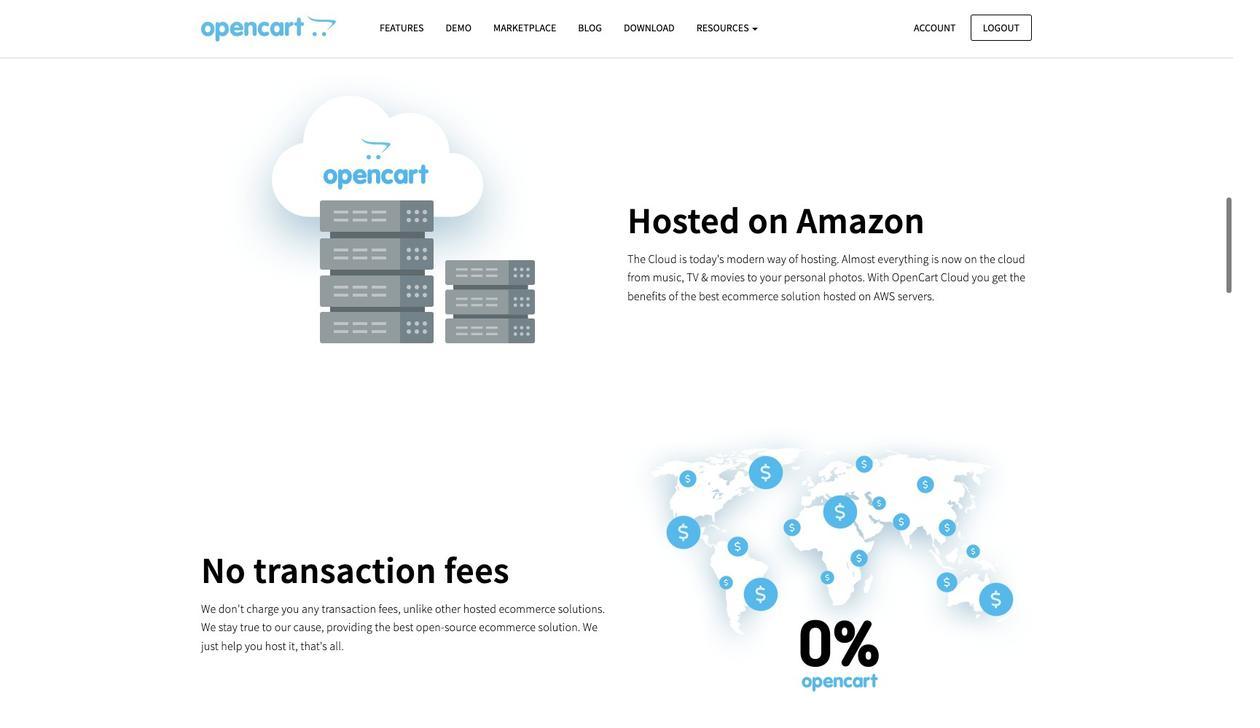Task type: locate. For each thing, give the bounding box(es) containing it.
modern
[[727, 251, 765, 266]]

1 horizontal spatial of
[[789, 251, 798, 266]]

1 vertical spatial best
[[393, 620, 414, 634]]

of
[[789, 251, 798, 266], [669, 289, 678, 303]]

cloud
[[648, 251, 677, 266], [941, 270, 970, 285]]

ecommerce inside the cloud is today's modern way of hosting. almost everything is now on the cloud from music, tv & movies to your personal photos. with opencart cloud you get the benefits of the best ecommerce solution hosted on aws servers.
[[722, 289, 779, 303]]

hosted up source
[[463, 601, 496, 616]]

1 vertical spatial you
[[282, 601, 299, 616]]

ecommerce down your
[[722, 289, 779, 303]]

hosted on amazon
[[628, 197, 925, 243]]

0 vertical spatial hosted
[[823, 289, 856, 303]]

ecommerce up solution. on the bottom
[[499, 601, 556, 616]]

demo link
[[435, 15, 483, 41]]

1 horizontal spatial is
[[931, 251, 939, 266]]

0 horizontal spatial to
[[262, 620, 272, 634]]

the up get
[[980, 251, 996, 266]]

cloud down "now"
[[941, 270, 970, 285]]

ecommerce
[[722, 289, 779, 303], [499, 601, 556, 616], [479, 620, 536, 634]]

best
[[699, 289, 720, 303], [393, 620, 414, 634]]

2 vertical spatial on
[[859, 289, 871, 303]]

1 vertical spatial to
[[262, 620, 272, 634]]

no
[[201, 547, 246, 593]]

of right way
[[789, 251, 798, 266]]

best down the fees,
[[393, 620, 414, 634]]

help
[[221, 639, 242, 653]]

hosted down photos.
[[823, 289, 856, 303]]

you left get
[[972, 270, 990, 285]]

marketplace
[[493, 21, 556, 34]]

now
[[942, 251, 962, 266]]

transaction
[[253, 547, 437, 593], [322, 601, 376, 616]]

is up tv
[[679, 251, 687, 266]]

the
[[628, 251, 646, 266]]

fees
[[444, 547, 510, 593]]

1 vertical spatial transaction
[[322, 601, 376, 616]]

on left aws
[[859, 289, 871, 303]]

1 vertical spatial on
[[965, 251, 977, 266]]

to inside the cloud is today's modern way of hosting. almost everything is now on the cloud from music, tv & movies to your personal photos. with opencart cloud you get the benefits of the best ecommerce solution hosted on aws servers.
[[748, 270, 758, 285]]

1 horizontal spatial cloud
[[941, 270, 970, 285]]

unlike
[[403, 601, 433, 616]]

with
[[868, 270, 890, 285]]

blog
[[578, 21, 602, 34]]

1 horizontal spatial best
[[699, 289, 720, 303]]

0 vertical spatial ecommerce
[[722, 289, 779, 303]]

to inside we don't charge you any transaction fees, unlike other hosted ecommerce solutions. we stay true to our cause, providing the best open-source ecommerce solution. we just help you host it, that's all.
[[262, 620, 272, 634]]

0 vertical spatial to
[[748, 270, 758, 285]]

today's
[[689, 251, 724, 266]]

servers.
[[898, 289, 935, 303]]

resources link
[[686, 15, 769, 41]]

2 horizontal spatial you
[[972, 270, 990, 285]]

stay
[[218, 620, 238, 634]]

is left "now"
[[931, 251, 939, 266]]

hosted
[[823, 289, 856, 303], [463, 601, 496, 616]]

on right "now"
[[965, 251, 977, 266]]

1 vertical spatial hosted
[[463, 601, 496, 616]]

the down the fees,
[[375, 620, 391, 634]]

to left the 'our'
[[262, 620, 272, 634]]

0 vertical spatial you
[[972, 270, 990, 285]]

0 horizontal spatial of
[[669, 289, 678, 303]]

everything
[[878, 251, 929, 266]]

of down the 'music,'
[[669, 289, 678, 303]]

ecommerce right source
[[479, 620, 536, 634]]

account link
[[902, 14, 968, 41]]

transaction up any
[[253, 547, 437, 593]]

we up just
[[201, 620, 216, 634]]

any
[[302, 601, 319, 616]]

resources
[[697, 21, 751, 34]]

1 horizontal spatial hosted
[[823, 289, 856, 303]]

benefits
[[628, 289, 666, 303]]

the cloud is today's modern way of hosting. almost everything is now on the cloud from music, tv & movies to your personal photos. with opencart cloud you get the benefits of the best ecommerce solution hosted on aws servers.
[[628, 251, 1026, 303]]

0 horizontal spatial on
[[748, 197, 789, 243]]

on up way
[[748, 197, 789, 243]]

best down &
[[699, 289, 720, 303]]

0 vertical spatial best
[[699, 289, 720, 303]]

2 is from the left
[[931, 251, 939, 266]]

0 horizontal spatial best
[[393, 620, 414, 634]]

you down the true
[[245, 639, 263, 653]]

1 horizontal spatial to
[[748, 270, 758, 285]]

0 vertical spatial cloud
[[648, 251, 677, 266]]

cloud up the 'music,'
[[648, 251, 677, 266]]

we
[[201, 601, 216, 616], [201, 620, 216, 634], [583, 620, 598, 634]]

blog link
[[567, 15, 613, 41]]

1 vertical spatial cloud
[[941, 270, 970, 285]]

providing
[[327, 620, 372, 634]]

it,
[[289, 639, 298, 653]]

way
[[767, 251, 786, 266]]

you left any
[[282, 601, 299, 616]]

0 vertical spatial on
[[748, 197, 789, 243]]

your
[[760, 270, 782, 285]]

download
[[624, 21, 675, 34]]

0 horizontal spatial is
[[679, 251, 687, 266]]

to left your
[[748, 270, 758, 285]]

the
[[980, 251, 996, 266], [1010, 270, 1026, 285], [681, 289, 697, 303], [375, 620, 391, 634]]

get
[[992, 270, 1007, 285]]

0 horizontal spatial cloud
[[648, 251, 677, 266]]

to
[[748, 270, 758, 285], [262, 620, 272, 634]]

don't
[[218, 601, 244, 616]]

we down solutions.
[[583, 620, 598, 634]]

2 vertical spatial you
[[245, 639, 263, 653]]

is
[[679, 251, 687, 266], [931, 251, 939, 266]]

2 horizontal spatial on
[[965, 251, 977, 266]]

on
[[748, 197, 789, 243], [965, 251, 977, 266], [859, 289, 871, 303]]

account
[[914, 21, 956, 34]]

we don't charge you any transaction fees, unlike other hosted ecommerce solutions. we stay true to our cause, providing the best open-source ecommerce solution. we just help you host it, that's all.
[[201, 601, 605, 653]]

0 horizontal spatial hosted
[[463, 601, 496, 616]]

you
[[972, 270, 990, 285], [282, 601, 299, 616], [245, 639, 263, 653]]

source
[[445, 620, 477, 634]]

hosted inside the cloud is today's modern way of hosting. almost everything is now on the cloud from music, tv & movies to your personal photos. with opencart cloud you get the benefits of the best ecommerce solution hosted on aws servers.
[[823, 289, 856, 303]]

transaction up providing
[[322, 601, 376, 616]]



Task type: vqa. For each thing, say whether or not it's contained in the screenshot.
The Opencart - Open Source Shopping Cart Solution image
no



Task type: describe. For each thing, give the bounding box(es) containing it.
hosting.
[[801, 251, 839, 266]]

true
[[240, 620, 260, 634]]

aws
[[874, 289, 895, 303]]

opencart cloud image
[[201, 15, 336, 42]]

0 vertical spatial of
[[789, 251, 798, 266]]

cloud
[[998, 251, 1025, 266]]

the down tv
[[681, 289, 697, 303]]

1 horizontal spatial on
[[859, 289, 871, 303]]

no transaction fees
[[201, 547, 510, 593]]

our
[[275, 620, 291, 634]]

photos.
[[829, 270, 865, 285]]

cause,
[[293, 620, 324, 634]]

music,
[[653, 270, 684, 285]]

you inside the cloud is today's modern way of hosting. almost everything is now on the cloud from music, tv & movies to your personal photos. with opencart cloud you get the benefits of the best ecommerce solution hosted on aws servers.
[[972, 270, 990, 285]]

amazon
[[797, 197, 925, 243]]

download link
[[613, 15, 686, 41]]

from
[[628, 270, 650, 285]]

features
[[380, 21, 424, 34]]

1 is from the left
[[679, 251, 687, 266]]

1 horizontal spatial you
[[282, 601, 299, 616]]

solutions.
[[558, 601, 605, 616]]

all.
[[330, 639, 344, 653]]

transaction inside we don't charge you any transaction fees, unlike other hosted ecommerce solutions. we stay true to our cause, providing the best open-source ecommerce solution. we just help you host it, that's all.
[[322, 601, 376, 616]]

demo
[[446, 21, 472, 34]]

marketplace link
[[483, 15, 567, 41]]

open-
[[416, 620, 445, 634]]

hosted
[[628, 197, 740, 243]]

opencart
[[892, 270, 938, 285]]

just
[[201, 639, 219, 653]]

solution.
[[538, 620, 581, 634]]

2 vertical spatial ecommerce
[[479, 620, 536, 634]]

host
[[265, 639, 286, 653]]

0 horizontal spatial you
[[245, 639, 263, 653]]

the inside we don't charge you any transaction fees, unlike other hosted ecommerce solutions. we stay true to our cause, providing the best open-source ecommerce solution. we just help you host it, that's all.
[[375, 620, 391, 634]]

1 vertical spatial of
[[669, 289, 678, 303]]

other
[[435, 601, 461, 616]]

we left don't at the bottom left of the page
[[201, 601, 216, 616]]

fees,
[[379, 601, 401, 616]]

0 vertical spatial transaction
[[253, 547, 437, 593]]

almost
[[842, 251, 875, 266]]

charge
[[246, 601, 279, 616]]

the right get
[[1010, 270, 1026, 285]]

logout link
[[971, 14, 1032, 41]]

movies
[[711, 270, 745, 285]]

best inside we don't charge you any transaction fees, unlike other hosted ecommerce solutions. we stay true to our cause, providing the best open-source ecommerce solution. we just help you host it, that's all.
[[393, 620, 414, 634]]

best inside the cloud is today's modern way of hosting. almost everything is now on the cloud from music, tv & movies to your personal photos. with opencart cloud you get the benefits of the best ecommerce solution hosted on aws servers.
[[699, 289, 720, 303]]

1 vertical spatial ecommerce
[[499, 601, 556, 616]]

that's
[[300, 639, 327, 653]]

features link
[[369, 15, 435, 41]]

hosted inside we don't charge you any transaction fees, unlike other hosted ecommerce solutions. we stay true to our cause, providing the best open-source ecommerce solution. we just help you host it, that's all.
[[463, 601, 496, 616]]

solution
[[781, 289, 821, 303]]

personal
[[784, 270, 826, 285]]

logout
[[983, 21, 1020, 34]]

&
[[701, 270, 708, 285]]

tv
[[687, 270, 699, 285]]



